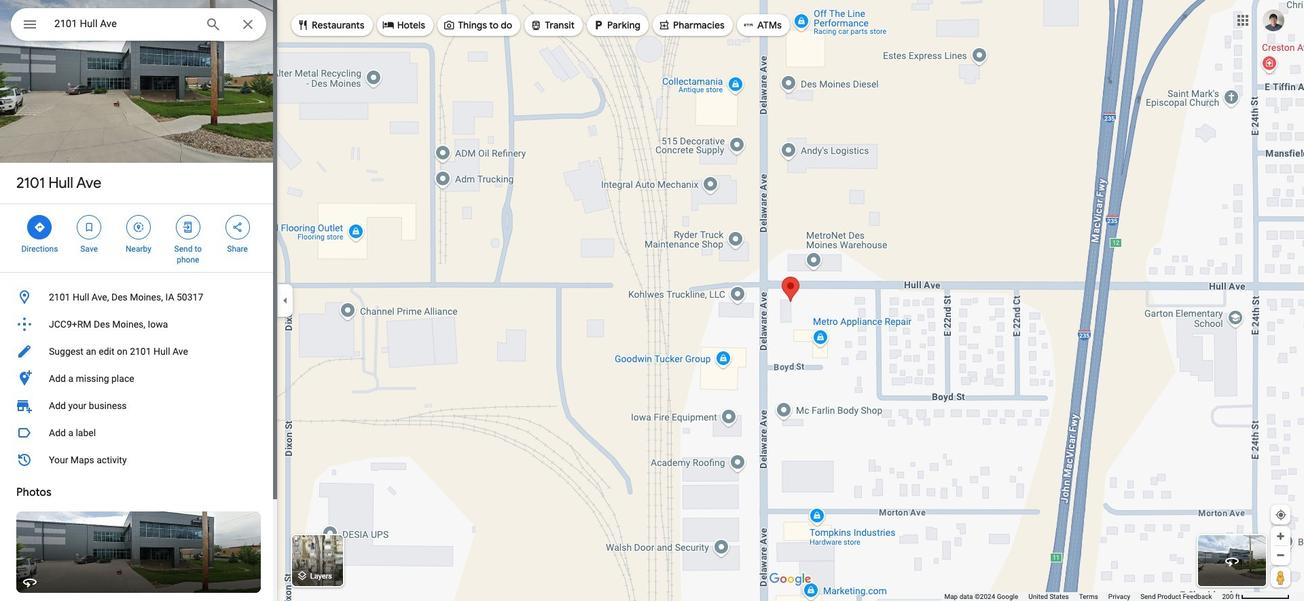 Task type: locate. For each thing, give the bounding box(es) containing it.
None field
[[54, 16, 194, 32]]

google maps element
[[0, 0, 1304, 602]]

main content
[[0, 0, 277, 602]]

none field inside 2101 hull ave field
[[54, 16, 194, 32]]

None search field
[[11, 8, 266, 45]]

zoom in image
[[1275, 532, 1286, 542]]



Task type: vqa. For each thing, say whether or not it's contained in the screenshot.
Show Your Location icon
yes



Task type: describe. For each thing, give the bounding box(es) containing it.
actions for 2101 hull ave region
[[0, 204, 277, 272]]

show street view coverage image
[[1271, 568, 1290, 588]]

zoom out image
[[1275, 551, 1286, 561]]

2101 Hull Ave field
[[11, 8, 266, 45]]

collapse side panel image
[[278, 293, 293, 308]]

google account: nolan park  
(nolan.park@adept.ai) image
[[1263, 9, 1284, 31]]

none search field inside google maps element
[[11, 8, 266, 45]]

show your location image
[[1275, 509, 1287, 522]]

street view image
[[1224, 554, 1240, 570]]



